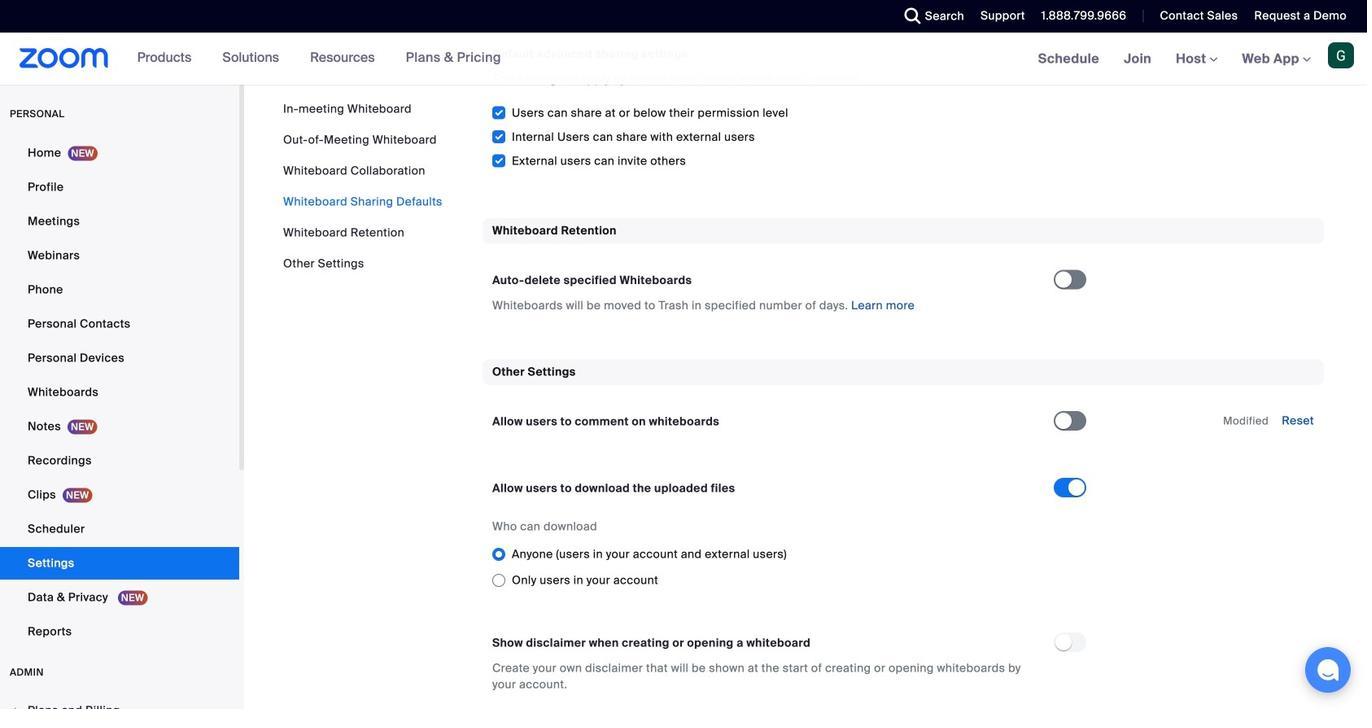 Task type: vqa. For each thing, say whether or not it's contained in the screenshot.
Personal Menu Menu on the left of page
yes



Task type: describe. For each thing, give the bounding box(es) containing it.
right image
[[11, 706, 21, 709]]

meetings navigation
[[1026, 33, 1368, 86]]

zoom logo image
[[20, 48, 109, 68]]

profile picture image
[[1329, 42, 1355, 68]]

whiteboard retention element
[[483, 218, 1325, 333]]

product information navigation
[[109, 33, 514, 85]]



Task type: locate. For each thing, give the bounding box(es) containing it.
other settings element
[[483, 360, 1325, 709]]

open chat image
[[1317, 659, 1340, 681]]

menu item
[[0, 695, 239, 709]]

option group inside other settings element
[[493, 541, 1100, 594]]

personal menu menu
[[0, 137, 239, 650]]

option group
[[493, 541, 1100, 594]]

banner
[[0, 33, 1368, 86]]

menu bar
[[283, 101, 443, 272]]



